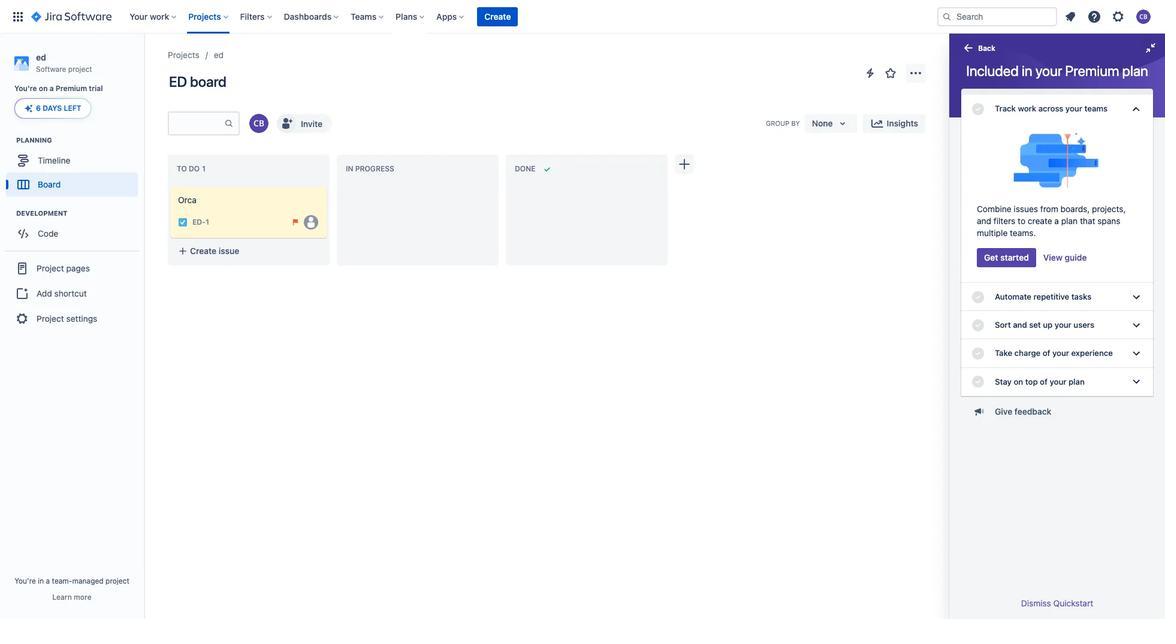 Task type: vqa. For each thing, say whether or not it's contained in the screenshot.
topmost work
yes



Task type: locate. For each thing, give the bounding box(es) containing it.
checked image left automate
[[971, 290, 985, 304]]

issues
[[1014, 204, 1038, 214]]

your left teams at the right of page
[[1066, 104, 1083, 113]]

projects for projects link on the left of the page
[[168, 50, 199, 60]]

1 horizontal spatial ed
[[214, 50, 224, 60]]

sort and set up your users
[[995, 320, 1095, 330]]

premium up left on the top left
[[56, 84, 87, 93]]

plan inside combine issues from boards, projects, and filters to create a plan that spans multiple teams.
[[1061, 216, 1078, 226]]

none button
[[805, 114, 857, 133]]

project for project settings
[[37, 313, 64, 324]]

started
[[1001, 252, 1029, 263]]

track
[[995, 104, 1016, 113]]

checked image inside take charge of your experience dropdown button
[[971, 347, 985, 361]]

in right included
[[1022, 62, 1033, 79]]

you're for you're in a team-managed project
[[14, 577, 36, 586]]

1 checked image from the top
[[971, 102, 985, 116]]

code
[[38, 228, 58, 239]]

and inside dropdown button
[[1013, 320, 1027, 330]]

0 horizontal spatial work
[[150, 11, 169, 21]]

on left top
[[1014, 377, 1023, 386]]

0 vertical spatial work
[[150, 11, 169, 21]]

plan down the boards, on the right
[[1061, 216, 1078, 226]]

0 horizontal spatial on
[[39, 84, 48, 93]]

in for included
[[1022, 62, 1033, 79]]

in progress
[[346, 164, 394, 173]]

on up the 6
[[39, 84, 48, 93]]

ed up board
[[214, 50, 224, 60]]

Search this board text field
[[169, 113, 224, 134]]

sidebar navigation image
[[131, 48, 157, 72]]

of
[[1043, 349, 1051, 358], [1040, 377, 1048, 386]]

of right charge
[[1043, 349, 1051, 358]]

3 chevron image from the top
[[1129, 347, 1144, 361]]

0 vertical spatial premium
[[1065, 62, 1119, 79]]

2 vertical spatial a
[[46, 577, 50, 586]]

spans
[[1098, 216, 1121, 226]]

teams
[[1085, 104, 1108, 113]]

shortcut
[[54, 288, 87, 298]]

work inside "popup button"
[[150, 11, 169, 21]]

1 chevron image from the top
[[1129, 290, 1144, 304]]

chevron image inside track work across your teams dropdown button
[[1129, 102, 1144, 116]]

1 horizontal spatial and
[[1013, 320, 1027, 330]]

1 vertical spatial you're
[[14, 577, 36, 586]]

managed
[[72, 577, 104, 586]]

2 you're from the top
[[14, 577, 36, 586]]

create right apps dropdown button
[[485, 11, 511, 21]]

1 vertical spatial premium
[[56, 84, 87, 93]]

checked image for track
[[971, 102, 985, 116]]

0 vertical spatial of
[[1043, 349, 1051, 358]]

plans button
[[392, 7, 429, 26]]

ed software project
[[36, 52, 92, 74]]

3 checked image from the top
[[971, 375, 985, 389]]

create
[[485, 11, 511, 21], [190, 246, 216, 256]]

1 vertical spatial and
[[1013, 320, 1027, 330]]

0 vertical spatial you're
[[14, 84, 37, 93]]

insights image
[[870, 116, 885, 131]]

ed inside ed software project
[[36, 52, 46, 62]]

up
[[1043, 320, 1053, 330]]

chevron image inside 'automate repetitive tasks' dropdown button
[[1129, 290, 1144, 304]]

group containing project pages
[[5, 251, 139, 336]]

done
[[515, 164, 536, 173]]

create left issue
[[190, 246, 216, 256]]

timeline
[[38, 155, 70, 165]]

issue
[[219, 246, 239, 256]]

work right your
[[150, 11, 169, 21]]

1 horizontal spatial premium
[[1065, 62, 1119, 79]]

2 project from the top
[[37, 313, 64, 324]]

2 chevron image from the top
[[1129, 375, 1144, 389]]

checked image left take in the right bottom of the page
[[971, 347, 985, 361]]

a for you're in a team-managed project
[[46, 577, 50, 586]]

0 horizontal spatial ed
[[36, 52, 46, 62]]

progress bar
[[961, 89, 1153, 95]]

ed-1
[[192, 218, 209, 227]]

project inside ed software project
[[68, 65, 92, 74]]

chevron image inside take charge of your experience dropdown button
[[1129, 347, 1144, 361]]

cj baylor image
[[249, 114, 269, 133]]

from
[[1040, 204, 1059, 214]]

view guide
[[1044, 252, 1087, 263]]

dismiss quickstart link
[[1021, 598, 1094, 608]]

0 vertical spatial checked image
[[971, 102, 985, 116]]

1 vertical spatial chevron image
[[1129, 318, 1144, 333]]

group
[[5, 251, 139, 336]]

chevron image right tasks
[[1129, 290, 1144, 304]]

chevron image for stay on top of your plan
[[1129, 375, 1144, 389]]

set
[[1029, 320, 1041, 330]]

flagged image
[[291, 217, 300, 227]]

projects up ed
[[168, 50, 199, 60]]

6 days left
[[36, 104, 81, 113]]

appswitcher icon image
[[11, 9, 25, 24]]

0 horizontal spatial in
[[38, 577, 44, 586]]

projects button
[[185, 7, 233, 26]]

0 horizontal spatial and
[[977, 216, 991, 226]]

1 horizontal spatial in
[[1022, 62, 1033, 79]]

0 vertical spatial and
[[977, 216, 991, 226]]

2 checked image from the top
[[971, 318, 985, 333]]

project up add
[[37, 263, 64, 273]]

checked image
[[971, 102, 985, 116], [971, 347, 985, 361]]

1 vertical spatial project
[[106, 577, 129, 586]]

work right the track
[[1018, 104, 1037, 113]]

across
[[1039, 104, 1064, 113]]

and up multiple
[[977, 216, 991, 226]]

a down from
[[1055, 216, 1059, 226]]

a
[[50, 84, 54, 93], [1055, 216, 1059, 226], [46, 577, 50, 586]]

experience
[[1072, 349, 1113, 358]]

1 horizontal spatial work
[[1018, 104, 1037, 113]]

0 vertical spatial projects
[[188, 11, 221, 21]]

1 vertical spatial of
[[1040, 377, 1048, 386]]

create inside "button"
[[190, 246, 216, 256]]

chevron image
[[1129, 290, 1144, 304], [1129, 318, 1144, 333], [1129, 347, 1144, 361]]

banner
[[0, 0, 1165, 34]]

1 checked image from the top
[[971, 290, 985, 304]]

get
[[984, 252, 998, 263]]

1 project from the top
[[37, 263, 64, 273]]

back
[[978, 44, 996, 53]]

ed for ed software project
[[36, 52, 46, 62]]

plan down experience
[[1069, 377, 1085, 386]]

1 horizontal spatial on
[[1014, 377, 1023, 386]]

boards,
[[1061, 204, 1090, 214]]

you're left team-
[[14, 577, 36, 586]]

included in your premium plan
[[966, 62, 1148, 79]]

repetitive
[[1034, 292, 1070, 302]]

checked image left the track
[[971, 102, 985, 116]]

multiple
[[977, 228, 1008, 238]]

0 horizontal spatial premium
[[56, 84, 87, 93]]

create inside button
[[485, 11, 511, 21]]

your down the sort and set up your users dropdown button
[[1053, 349, 1069, 358]]

0 vertical spatial on
[[39, 84, 48, 93]]

0 vertical spatial a
[[50, 84, 54, 93]]

insights
[[887, 118, 918, 128]]

chevron image inside the sort and set up your users dropdown button
[[1129, 318, 1144, 333]]

of right top
[[1040, 377, 1048, 386]]

projects inside dropdown button
[[188, 11, 221, 21]]

create column image
[[677, 157, 692, 171]]

1 vertical spatial a
[[1055, 216, 1059, 226]]

1 vertical spatial chevron image
[[1129, 375, 1144, 389]]

project down add
[[37, 313, 64, 324]]

dashboards
[[284, 11, 332, 21]]

add shortcut
[[37, 288, 87, 298]]

projects,
[[1092, 204, 1126, 214]]

project
[[68, 65, 92, 74], [106, 577, 129, 586]]

project pages link
[[5, 256, 139, 282]]

work for your
[[150, 11, 169, 21]]

1 vertical spatial project
[[37, 313, 64, 324]]

a down software
[[50, 84, 54, 93]]

0 horizontal spatial project
[[68, 65, 92, 74]]

0 vertical spatial project
[[37, 263, 64, 273]]

create issue
[[190, 246, 239, 256]]

0 vertical spatial create
[[485, 11, 511, 21]]

your right up
[[1055, 320, 1072, 330]]

chevron image for sort and set up your users
[[1129, 318, 1144, 333]]

project inside 'project settings' link
[[37, 313, 64, 324]]

ed
[[169, 73, 187, 90]]

project up trial
[[68, 65, 92, 74]]

on inside dropdown button
[[1014, 377, 1023, 386]]

settings
[[66, 313, 97, 324]]

1 vertical spatial checked image
[[971, 347, 985, 361]]

1 you're from the top
[[14, 84, 37, 93]]

to do element
[[177, 164, 208, 173]]

days
[[43, 104, 62, 113]]

in for you're
[[38, 577, 44, 586]]

take charge of your experience
[[995, 349, 1113, 358]]

a for you're on a premium trial
[[50, 84, 54, 93]]

give feedback
[[995, 406, 1052, 417]]

1 vertical spatial projects
[[168, 50, 199, 60]]

project inside project pages link
[[37, 263, 64, 273]]

filters
[[240, 11, 265, 21]]

your up the 'across' on the top of the page
[[1036, 62, 1062, 79]]

checked image left stay
[[971, 375, 985, 389]]

1 horizontal spatial project
[[106, 577, 129, 586]]

checked image for take
[[971, 347, 985, 361]]

on
[[39, 84, 48, 93], [1014, 377, 1023, 386]]

1 vertical spatial on
[[1014, 377, 1023, 386]]

project right managed
[[106, 577, 129, 586]]

track work across your teams
[[995, 104, 1108, 113]]

0 vertical spatial chevron image
[[1129, 290, 1144, 304]]

2 vertical spatial plan
[[1069, 377, 1085, 386]]

checked image inside stay on top of your plan dropdown button
[[971, 375, 985, 389]]

minimize image
[[1144, 41, 1158, 55]]

checked image
[[971, 290, 985, 304], [971, 318, 985, 333], [971, 375, 985, 389]]

and left set at the bottom of the page
[[1013, 320, 1027, 330]]

automations menu button icon image
[[863, 66, 878, 80]]

checked image left sort
[[971, 318, 985, 333]]

banner containing your work
[[0, 0, 1165, 34]]

0 horizontal spatial create
[[190, 246, 216, 256]]

chevron image
[[1129, 102, 1144, 116], [1129, 375, 1144, 389]]

0 vertical spatial project
[[68, 65, 92, 74]]

settings image
[[1111, 9, 1126, 24]]

a left team-
[[46, 577, 50, 586]]

1 vertical spatial in
[[38, 577, 44, 586]]

take charge of your experience button
[[961, 340, 1153, 368]]

plan
[[1122, 62, 1148, 79], [1061, 216, 1078, 226], [1069, 377, 1085, 386]]

plans
[[396, 11, 417, 21]]

0 vertical spatial checked image
[[971, 290, 985, 304]]

chevron image for take charge of your experience
[[1129, 347, 1144, 361]]

1 vertical spatial work
[[1018, 104, 1037, 113]]

0 vertical spatial in
[[1022, 62, 1033, 79]]

checked image for automate
[[971, 290, 985, 304]]

2 vertical spatial chevron image
[[1129, 347, 1144, 361]]

chevron image right experience
[[1129, 347, 1144, 361]]

projects up ed link
[[188, 11, 221, 21]]

1 vertical spatial create
[[190, 246, 216, 256]]

2 chevron image from the top
[[1129, 318, 1144, 333]]

you're up the 6
[[14, 84, 37, 93]]

2 vertical spatial checked image
[[971, 375, 985, 389]]

group by
[[766, 119, 800, 127]]

combine
[[977, 204, 1012, 214]]

work inside dropdown button
[[1018, 104, 1037, 113]]

1 vertical spatial plan
[[1061, 216, 1078, 226]]

1 chevron image from the top
[[1129, 102, 1144, 116]]

1
[[206, 218, 209, 227]]

tasks
[[1072, 292, 1092, 302]]

do
[[189, 164, 200, 173]]

development group
[[6, 209, 143, 250]]

premium up teams at the right of page
[[1065, 62, 1119, 79]]

on for stay
[[1014, 377, 1023, 386]]

primary element
[[7, 0, 938, 33]]

flagged image
[[291, 217, 300, 227]]

plan down minimize image
[[1122, 62, 1148, 79]]

2 checked image from the top
[[971, 347, 985, 361]]

chevron image inside stay on top of your plan dropdown button
[[1129, 375, 1144, 389]]

ed
[[214, 50, 224, 60], [36, 52, 46, 62]]

your
[[1036, 62, 1062, 79], [1066, 104, 1083, 113], [1055, 320, 1072, 330], [1053, 349, 1069, 358], [1050, 377, 1067, 386]]

development image
[[2, 206, 16, 221]]

jira software image
[[31, 9, 112, 24], [31, 9, 112, 24]]

chevron image right users
[[1129, 318, 1144, 333]]

in left team-
[[38, 577, 44, 586]]

add people image
[[279, 116, 294, 131]]

projects for projects dropdown button
[[188, 11, 221, 21]]

unassigned image
[[304, 215, 318, 229]]

1 vertical spatial checked image
[[971, 318, 985, 333]]

dismiss quickstart
[[1021, 598, 1094, 608]]

ed up software
[[36, 52, 46, 62]]

1 horizontal spatial create
[[485, 11, 511, 21]]

0 vertical spatial chevron image
[[1129, 102, 1144, 116]]

you're
[[14, 84, 37, 93], [14, 577, 36, 586]]

in
[[1022, 62, 1033, 79], [38, 577, 44, 586]]



Task type: describe. For each thing, give the bounding box(es) containing it.
create issue button
[[171, 240, 327, 262]]

users
[[1074, 320, 1095, 330]]

plan inside dropdown button
[[1069, 377, 1085, 386]]

learn
[[52, 593, 72, 602]]

filters button
[[237, 7, 277, 26]]

automate
[[995, 292, 1032, 302]]

planning image
[[2, 133, 16, 148]]

search image
[[942, 12, 952, 21]]

get started
[[984, 252, 1029, 263]]

feedback
[[1015, 406, 1052, 417]]

project settings
[[37, 313, 97, 324]]

Search field
[[938, 7, 1057, 26]]

sort and set up your users button
[[961, 311, 1153, 340]]

automate repetitive tasks button
[[961, 283, 1153, 311]]

that
[[1080, 216, 1095, 226]]

teams
[[351, 11, 377, 21]]

checked image for sort
[[971, 318, 985, 333]]

invite
[[301, 118, 323, 129]]

combine issues from boards, projects, and filters to create a plan that spans multiple teams.
[[977, 204, 1126, 238]]

your right top
[[1050, 377, 1067, 386]]

take
[[995, 349, 1013, 358]]

a inside combine issues from boards, projects, and filters to create a plan that spans multiple teams.
[[1055, 216, 1059, 226]]

chevron image for automate repetitive tasks
[[1129, 290, 1144, 304]]

project pages
[[37, 263, 90, 273]]

left
[[64, 104, 81, 113]]

and inside combine issues from boards, projects, and filters to create a plan that spans multiple teams.
[[977, 216, 991, 226]]

to
[[1018, 216, 1026, 226]]

go back image
[[961, 41, 976, 55]]

create for create
[[485, 11, 511, 21]]

give
[[995, 406, 1013, 417]]

your profile and settings image
[[1137, 9, 1151, 24]]

top
[[1025, 377, 1038, 386]]

premium for trial
[[56, 84, 87, 93]]

notifications image
[[1063, 9, 1078, 24]]

planning group
[[6, 136, 143, 200]]

stay on top of your plan button
[[961, 368, 1153, 396]]

board
[[38, 179, 61, 189]]

timeline link
[[6, 149, 138, 173]]

apps
[[436, 11, 457, 21]]

group
[[766, 119, 790, 127]]

your work button
[[126, 7, 181, 26]]

automate repetitive tasks
[[995, 292, 1092, 302]]

more
[[74, 593, 92, 602]]

view guide link
[[1042, 248, 1088, 267]]

your
[[130, 11, 148, 21]]

to do
[[177, 164, 200, 173]]

stay on top of your plan
[[995, 377, 1085, 386]]

ed for ed
[[214, 50, 224, 60]]

track work across your teams button
[[961, 95, 1153, 123]]

dismiss
[[1021, 598, 1051, 608]]

on for you're
[[39, 84, 48, 93]]

filters
[[994, 216, 1016, 226]]

create issue image
[[164, 179, 178, 193]]

team-
[[52, 577, 72, 586]]

projects link
[[168, 48, 199, 62]]

insights button
[[863, 114, 926, 133]]

star ed board image
[[884, 66, 898, 80]]

create
[[1028, 216, 1052, 226]]

6 days left button
[[15, 99, 90, 118]]

code link
[[6, 222, 138, 246]]

dashboards button
[[280, 7, 344, 26]]

charge
[[1015, 349, 1041, 358]]

you're on a premium trial
[[14, 84, 103, 93]]

by
[[791, 119, 800, 127]]

you're in a team-managed project
[[14, 577, 129, 586]]

invite button
[[276, 113, 333, 134]]

trial
[[89, 84, 103, 93]]

ed-
[[192, 218, 206, 227]]

premium for plan
[[1065, 62, 1119, 79]]

apps button
[[433, 7, 469, 26]]

you're for you're on a premium trial
[[14, 84, 37, 93]]

6
[[36, 104, 41, 113]]

included
[[966, 62, 1019, 79]]

get started button
[[977, 248, 1036, 267]]

create for create issue
[[190, 246, 216, 256]]

task image
[[178, 217, 188, 227]]

pages
[[66, 263, 90, 273]]

ed link
[[214, 48, 224, 62]]

work for track
[[1018, 104, 1037, 113]]

development
[[16, 209, 67, 217]]

project for project pages
[[37, 263, 64, 273]]

chevron image for track work across your teams
[[1129, 102, 1144, 116]]

more image
[[909, 66, 923, 80]]

ed-1 link
[[192, 217, 209, 227]]

create button
[[477, 7, 518, 26]]

progress
[[355, 164, 394, 173]]

view
[[1044, 252, 1063, 263]]

checked image for stay
[[971, 375, 985, 389]]

0 vertical spatial plan
[[1122, 62, 1148, 79]]

your work
[[130, 11, 169, 21]]

teams.
[[1010, 228, 1036, 238]]

back button
[[954, 38, 1003, 58]]

project settings link
[[5, 306, 139, 332]]

help image
[[1087, 9, 1102, 24]]

learn more
[[52, 593, 92, 602]]

software
[[36, 65, 66, 74]]

quickstart
[[1054, 598, 1094, 608]]

ed board
[[169, 73, 226, 90]]

to
[[177, 164, 187, 173]]



